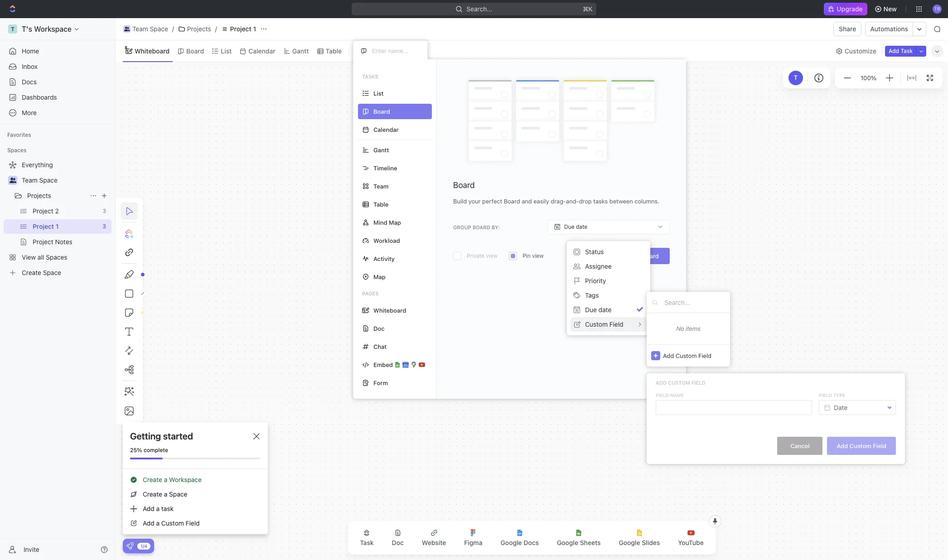 Task type: locate. For each thing, give the bounding box(es) containing it.
0 vertical spatial projects link
[[176, 24, 213, 34]]

1 vertical spatial task
[[360, 539, 374, 547]]

group board by:
[[453, 224, 500, 230]]

0 vertical spatial add custom field
[[663, 352, 712, 359]]

2 vertical spatial board
[[642, 253, 659, 260]]

add custom field up name
[[656, 380, 706, 386]]

team down timeline
[[373, 182, 389, 190]]

tags
[[585, 291, 599, 299]]

space inside tree
[[39, 176, 58, 184]]

view
[[365, 47, 379, 55]]

google
[[501, 539, 522, 547], [557, 539, 578, 547], [619, 539, 640, 547]]

100%
[[861, 74, 877, 81]]

0 vertical spatial due date
[[564, 224, 587, 230]]

0 vertical spatial map
[[389, 219, 401, 226]]

doc
[[373, 325, 385, 332], [392, 539, 404, 547]]

due date up "custom field"
[[585, 306, 612, 314]]

list
[[221, 47, 232, 55], [373, 90, 384, 97]]

team space inside sidebar "navigation"
[[22, 176, 58, 184]]

1 vertical spatial map
[[373, 273, 386, 280]]

calendar
[[249, 47, 275, 55], [373, 126, 399, 133]]

table up mind
[[373, 201, 389, 208]]

1 create from the top
[[143, 476, 162, 484]]

0 vertical spatial user group image
[[124, 27, 130, 31]]

1 horizontal spatial team space
[[132, 25, 168, 33]]

field
[[610, 320, 623, 328], [698, 352, 712, 359], [692, 380, 706, 386], [656, 393, 669, 398], [819, 393, 832, 398], [873, 442, 887, 449], [186, 519, 200, 527]]

tree containing team space
[[4, 158, 111, 280]]

add custom field inside dropdown button
[[663, 352, 712, 359]]

3 google from the left
[[619, 539, 640, 547]]

new
[[884, 5, 897, 13]]

task left "doc" button
[[360, 539, 374, 547]]

add custom field
[[663, 352, 712, 359], [656, 380, 706, 386], [837, 442, 887, 449]]

0 horizontal spatial due
[[564, 224, 575, 230]]

1 horizontal spatial user group image
[[124, 27, 130, 31]]

0 horizontal spatial google
[[501, 539, 522, 547]]

name
[[670, 393, 684, 398]]

0 vertical spatial table
[[326, 47, 342, 55]]

assignee button
[[571, 259, 647, 274]]

t
[[794, 74, 798, 81]]

due inside dropdown button
[[564, 224, 575, 230]]

0 vertical spatial docs
[[22, 78, 37, 86]]

0 vertical spatial task
[[901, 47, 913, 54]]

whiteboard left board link
[[135, 47, 170, 55]]

1 vertical spatial add custom field
[[656, 380, 706, 386]]

due
[[564, 224, 575, 230], [585, 306, 597, 314]]

google for google docs
[[501, 539, 522, 547]]

google for google sheets
[[557, 539, 578, 547]]

space
[[150, 25, 168, 33], [39, 176, 58, 184], [169, 490, 187, 498]]

add custom field down date popup button
[[837, 442, 887, 449]]

doc up chat
[[373, 325, 385, 332]]

1 / from the left
[[172, 25, 174, 33]]

onboarding checklist button element
[[126, 543, 134, 550]]

date button
[[819, 400, 896, 415]]

dashboards
[[22, 93, 57, 101]]

1 vertical spatial projects
[[27, 192, 51, 199]]

website
[[422, 539, 446, 547]]

cancel button
[[778, 437, 823, 455]]

0 horizontal spatial table
[[326, 47, 342, 55]]

upgrade
[[837, 5, 863, 13]]

create up create a space
[[143, 476, 162, 484]]

25%
[[130, 447, 142, 454]]

0 horizontal spatial task
[[360, 539, 374, 547]]

0 horizontal spatial /
[[172, 25, 174, 33]]

task
[[901, 47, 913, 54], [360, 539, 374, 547]]

gantt left table link
[[292, 47, 309, 55]]

calendar up timeline
[[373, 126, 399, 133]]

google left slides
[[619, 539, 640, 547]]

board
[[186, 47, 204, 55], [453, 180, 475, 190], [642, 253, 659, 260]]

view button
[[353, 45, 383, 57]]

google for google slides
[[619, 539, 640, 547]]

a for custom
[[156, 519, 160, 527]]

0 vertical spatial create
[[143, 476, 162, 484]]

1 horizontal spatial date
[[599, 306, 612, 314]]

projects inside tree
[[27, 192, 51, 199]]

youtube
[[678, 539, 704, 547]]

1 horizontal spatial projects link
[[176, 24, 213, 34]]

0 horizontal spatial board
[[186, 47, 204, 55]]

chat
[[373, 343, 387, 350]]

a down add a task
[[156, 519, 160, 527]]

items
[[686, 325, 701, 332]]

date up status
[[576, 224, 587, 230]]

add custom field button
[[827, 437, 896, 455]]

1 horizontal spatial calendar
[[373, 126, 399, 133]]

table link
[[324, 45, 342, 57]]

custom down date popup button
[[850, 442, 871, 449]]

task
[[161, 505, 174, 513]]

0 vertical spatial date
[[576, 224, 587, 230]]

1 horizontal spatial doc
[[392, 539, 404, 547]]

1 vertical spatial projects link
[[27, 189, 86, 203]]

0 horizontal spatial list
[[221, 47, 232, 55]]

task down automations button
[[901, 47, 913, 54]]

1 vertical spatial user group image
[[9, 178, 16, 183]]

a for workspace
[[164, 476, 167, 484]]

a for task
[[156, 505, 160, 513]]

figma button
[[457, 524, 490, 552]]

1 vertical spatial board
[[453, 180, 475, 190]]

0 vertical spatial whiteboard
[[135, 47, 170, 55]]

map right mind
[[389, 219, 401, 226]]

google docs button
[[493, 524, 546, 552]]

add custom field inside button
[[837, 442, 887, 449]]

2 vertical spatial add custom field
[[837, 442, 887, 449]]

0 horizontal spatial user group image
[[9, 178, 16, 183]]

2 horizontal spatial team
[[373, 182, 389, 190]]

team space up whiteboard link
[[132, 25, 168, 33]]

field down the items at the bottom right of page
[[698, 352, 712, 359]]

0 horizontal spatial projects
[[27, 192, 51, 199]]

user group image inside tree
[[9, 178, 16, 183]]

map
[[389, 219, 401, 226], [373, 273, 386, 280]]

1 horizontal spatial due
[[585, 306, 597, 314]]

share
[[839, 25, 856, 33]]

custom down no items on the bottom right
[[676, 352, 697, 359]]

1 vertical spatial team space
[[22, 176, 58, 184]]

custom inside button
[[850, 442, 871, 449]]

date for due date dropdown button
[[576, 224, 587, 230]]

1 google from the left
[[501, 539, 522, 547]]

0 vertical spatial team space link
[[121, 24, 170, 34]]

0 horizontal spatial team space link
[[22, 173, 110, 188]]

1 vertical spatial doc
[[392, 539, 404, 547]]

date inside button
[[599, 306, 612, 314]]

add custom field down no items on the bottom right
[[663, 352, 712, 359]]

1 vertical spatial docs
[[524, 539, 539, 547]]

date inside dropdown button
[[576, 224, 587, 230]]

sidebar navigation
[[0, 18, 116, 560]]

team inside tree
[[22, 176, 38, 184]]

1 vertical spatial calendar
[[373, 126, 399, 133]]

0 vertical spatial projects
[[187, 25, 211, 33]]

1 horizontal spatial /
[[215, 25, 217, 33]]

a left "task"
[[156, 505, 160, 513]]

favorites
[[7, 131, 31, 138]]

due date up status
[[564, 224, 587, 230]]

automations
[[870, 25, 908, 33]]

1 horizontal spatial map
[[389, 219, 401, 226]]

onboarding checklist button image
[[126, 543, 134, 550]]

2 horizontal spatial space
[[169, 490, 187, 498]]

create a space
[[143, 490, 187, 498]]

0 horizontal spatial gantt
[[292, 47, 309, 55]]

1 horizontal spatial space
[[150, 25, 168, 33]]

team space down spaces
[[22, 176, 58, 184]]

docs inside sidebar "navigation"
[[22, 78, 37, 86]]

0 horizontal spatial projects link
[[27, 189, 86, 203]]

0 horizontal spatial team space
[[22, 176, 58, 184]]

0 vertical spatial list
[[221, 47, 232, 55]]

create for create a space
[[143, 490, 162, 498]]

date
[[834, 404, 848, 411]]

1 horizontal spatial list
[[373, 90, 384, 97]]

customize
[[845, 47, 877, 55]]

1 horizontal spatial table
[[373, 201, 389, 208]]

0 vertical spatial team space
[[132, 25, 168, 33]]

website button
[[415, 524, 453, 552]]

2 create from the top
[[143, 490, 162, 498]]

field down date popup button
[[873, 442, 887, 449]]

1 vertical spatial whiteboard
[[373, 307, 406, 314]]

calendar down 1
[[249, 47, 275, 55]]

board link
[[185, 45, 204, 57]]

due date inside button
[[585, 306, 612, 314]]

2 horizontal spatial google
[[619, 539, 640, 547]]

1 horizontal spatial task
[[901, 47, 913, 54]]

google right figma
[[501, 539, 522, 547]]

Enter name... text field
[[656, 400, 812, 415]]

table right gantt link
[[326, 47, 342, 55]]

workspace
[[169, 476, 202, 484]]

1 vertical spatial due date
[[585, 306, 612, 314]]

0 horizontal spatial calendar
[[249, 47, 275, 55]]

0 horizontal spatial docs
[[22, 78, 37, 86]]

google left sheets
[[557, 539, 578, 547]]

due date button
[[548, 220, 670, 234]]

0 horizontal spatial whiteboard
[[135, 47, 170, 55]]

cancel
[[791, 442, 810, 449]]

2 horizontal spatial board
[[642, 253, 659, 260]]

0 vertical spatial calendar
[[249, 47, 275, 55]]

1 vertical spatial gantt
[[373, 146, 389, 153]]

create up add a task
[[143, 490, 162, 498]]

task inside button
[[360, 539, 374, 547]]

1 vertical spatial due
[[585, 306, 597, 314]]

0 horizontal spatial doc
[[373, 325, 385, 332]]

1 horizontal spatial docs
[[524, 539, 539, 547]]

custom
[[585, 320, 608, 328], [676, 352, 697, 359], [668, 380, 690, 386], [850, 442, 871, 449], [161, 519, 184, 527]]

projects
[[187, 25, 211, 33], [27, 192, 51, 199]]

whiteboard link
[[133, 45, 170, 57]]

type
[[833, 393, 845, 398]]

gantt up timeline
[[373, 146, 389, 153]]

1 horizontal spatial board
[[453, 180, 475, 190]]

1 vertical spatial space
[[39, 176, 58, 184]]

0 vertical spatial gantt
[[292, 47, 309, 55]]

0 horizontal spatial team
[[22, 176, 38, 184]]

slides
[[642, 539, 660, 547]]

1 vertical spatial create
[[143, 490, 162, 498]]

add
[[889, 47, 899, 54], [630, 253, 641, 260], [663, 352, 674, 359], [656, 380, 667, 386], [837, 442, 848, 449], [143, 505, 154, 513], [143, 519, 154, 527]]

due inside button
[[585, 306, 597, 314]]

tree
[[4, 158, 111, 280]]

0 horizontal spatial space
[[39, 176, 58, 184]]

team down spaces
[[22, 176, 38, 184]]

due date inside dropdown button
[[564, 224, 587, 230]]

list down view
[[373, 90, 384, 97]]

whiteboard up chat
[[373, 307, 406, 314]]

status
[[585, 248, 604, 256]]

table
[[326, 47, 342, 55], [373, 201, 389, 208]]

priority
[[585, 277, 606, 285]]

projects link inside tree
[[27, 189, 86, 203]]

2 google from the left
[[557, 539, 578, 547]]

field down create a space
[[186, 519, 200, 527]]

projects link
[[176, 24, 213, 34], [27, 189, 86, 203]]

date up "custom field"
[[599, 306, 612, 314]]

add inside button
[[889, 47, 899, 54]]

1 vertical spatial date
[[599, 306, 612, 314]]

0 horizontal spatial date
[[576, 224, 587, 230]]

field left type
[[819, 393, 832, 398]]

0 vertical spatial due
[[564, 224, 575, 230]]

list down project 1 link
[[221, 47, 232, 55]]

user group image
[[124, 27, 130, 31], [9, 178, 16, 183]]

spaces
[[7, 147, 26, 154]]

a for space
[[164, 490, 167, 498]]

due date
[[564, 224, 587, 230], [585, 306, 612, 314]]

a up "task"
[[164, 490, 167, 498]]

25% complete
[[130, 447, 168, 454]]

due for due date dropdown button
[[564, 224, 575, 230]]

1/4
[[141, 543, 147, 549]]

invite
[[24, 545, 39, 553]]

2 / from the left
[[215, 25, 217, 33]]

team up whiteboard link
[[132, 25, 148, 33]]

map down activity
[[373, 273, 386, 280]]

create for create a workspace
[[143, 476, 162, 484]]

close image
[[253, 433, 260, 440]]

1 horizontal spatial google
[[557, 539, 578, 547]]

create
[[143, 476, 162, 484], [143, 490, 162, 498]]

team space
[[132, 25, 168, 33], [22, 176, 58, 184]]

docs link
[[4, 75, 111, 89]]

a up create a space
[[164, 476, 167, 484]]

google sheets
[[557, 539, 601, 547]]

doc right task button on the left of page
[[392, 539, 404, 547]]

status button
[[571, 245, 647, 259]]



Task type: vqa. For each thing, say whether or not it's contained in the screenshot.
your
no



Task type: describe. For each thing, give the bounding box(es) containing it.
custom field
[[585, 320, 623, 328]]

figma
[[464, 539, 483, 547]]

field inside button
[[873, 442, 887, 449]]

project 1 link
[[219, 24, 258, 34]]

1 horizontal spatial whiteboard
[[373, 307, 406, 314]]

doc button
[[385, 524, 411, 552]]

dashboards link
[[4, 90, 111, 105]]

board
[[473, 224, 490, 230]]

100% button
[[859, 72, 878, 83]]

getting
[[130, 431, 161, 441]]

1 vertical spatial team space link
[[22, 173, 110, 188]]

field left name
[[656, 393, 669, 398]]

due date for due date dropdown button
[[564, 224, 587, 230]]

project 1
[[230, 25, 256, 33]]

form
[[373, 379, 388, 386]]

home
[[22, 47, 39, 55]]

no
[[676, 325, 684, 332]]

add inside button
[[837, 442, 848, 449]]

add custom field button
[[647, 344, 730, 367]]

activity
[[373, 255, 395, 262]]

assignee
[[585, 262, 612, 270]]

calendar link
[[247, 45, 275, 57]]

favorites button
[[4, 130, 35, 141]]

google slides
[[619, 539, 660, 547]]

1 vertical spatial list
[[373, 90, 384, 97]]

task inside button
[[901, 47, 913, 54]]

docs inside button
[[524, 539, 539, 547]]

add task
[[889, 47, 913, 54]]

search...
[[467, 5, 492, 13]]

0 vertical spatial board
[[186, 47, 204, 55]]

1 horizontal spatial team space link
[[121, 24, 170, 34]]

inbox
[[22, 63, 38, 70]]

1
[[253, 25, 256, 33]]

google docs
[[501, 539, 539, 547]]

mind
[[373, 219, 387, 226]]

mind map
[[373, 219, 401, 226]]

0 vertical spatial space
[[150, 25, 168, 33]]

custom up name
[[668, 380, 690, 386]]

due date for due date button
[[585, 306, 612, 314]]

1 horizontal spatial team
[[132, 25, 148, 33]]

google slides button
[[612, 524, 667, 552]]

Search... text field
[[664, 296, 726, 309]]

gantt link
[[290, 45, 309, 57]]

Enter name... field
[[371, 47, 420, 55]]

by:
[[492, 224, 500, 230]]

upgrade link
[[824, 3, 867, 15]]

timeline
[[373, 164, 397, 172]]

started
[[163, 431, 193, 441]]

group
[[453, 224, 471, 230]]

create a workspace
[[143, 476, 202, 484]]

tags button
[[571, 288, 647, 303]]

field type
[[819, 393, 845, 398]]

no items
[[676, 325, 701, 332]]

complete
[[144, 447, 168, 454]]

date for due date button
[[599, 306, 612, 314]]

priority button
[[571, 274, 647, 288]]

custom down due date button
[[585, 320, 608, 328]]

automations button
[[866, 22, 913, 36]]

view button
[[353, 40, 383, 62]]

field name
[[656, 393, 684, 398]]

add a task
[[143, 505, 174, 513]]

home link
[[4, 44, 111, 58]]

customize button
[[833, 45, 879, 57]]

0 vertical spatial doc
[[373, 325, 385, 332]]

add a custom field
[[143, 519, 200, 527]]

new button
[[871, 2, 902, 16]]

0 horizontal spatial map
[[373, 273, 386, 280]]

custom down "task"
[[161, 519, 184, 527]]

youtube button
[[671, 524, 711, 552]]

doc inside button
[[392, 539, 404, 547]]

field down due date button
[[610, 320, 623, 328]]

1 horizontal spatial gantt
[[373, 146, 389, 153]]

list link
[[219, 45, 232, 57]]

workload
[[373, 237, 400, 244]]

2 vertical spatial space
[[169, 490, 187, 498]]

tree inside sidebar "navigation"
[[4, 158, 111, 280]]

due for due date button
[[585, 306, 597, 314]]

add board
[[630, 253, 659, 260]]

google sheets button
[[550, 524, 608, 552]]

⌘k
[[583, 5, 593, 13]]

embed
[[373, 361, 393, 368]]

add task button
[[885, 46, 916, 56]]

field down add custom field dropdown button
[[692, 380, 706, 386]]

1 vertical spatial table
[[373, 201, 389, 208]]

getting started
[[130, 431, 193, 441]]

add inside dropdown button
[[663, 352, 674, 359]]

1 horizontal spatial projects
[[187, 25, 211, 33]]

project
[[230, 25, 251, 33]]

due date button
[[571, 303, 647, 317]]

task button
[[353, 524, 381, 552]]

list inside "link"
[[221, 47, 232, 55]]

inbox link
[[4, 59, 111, 74]]



